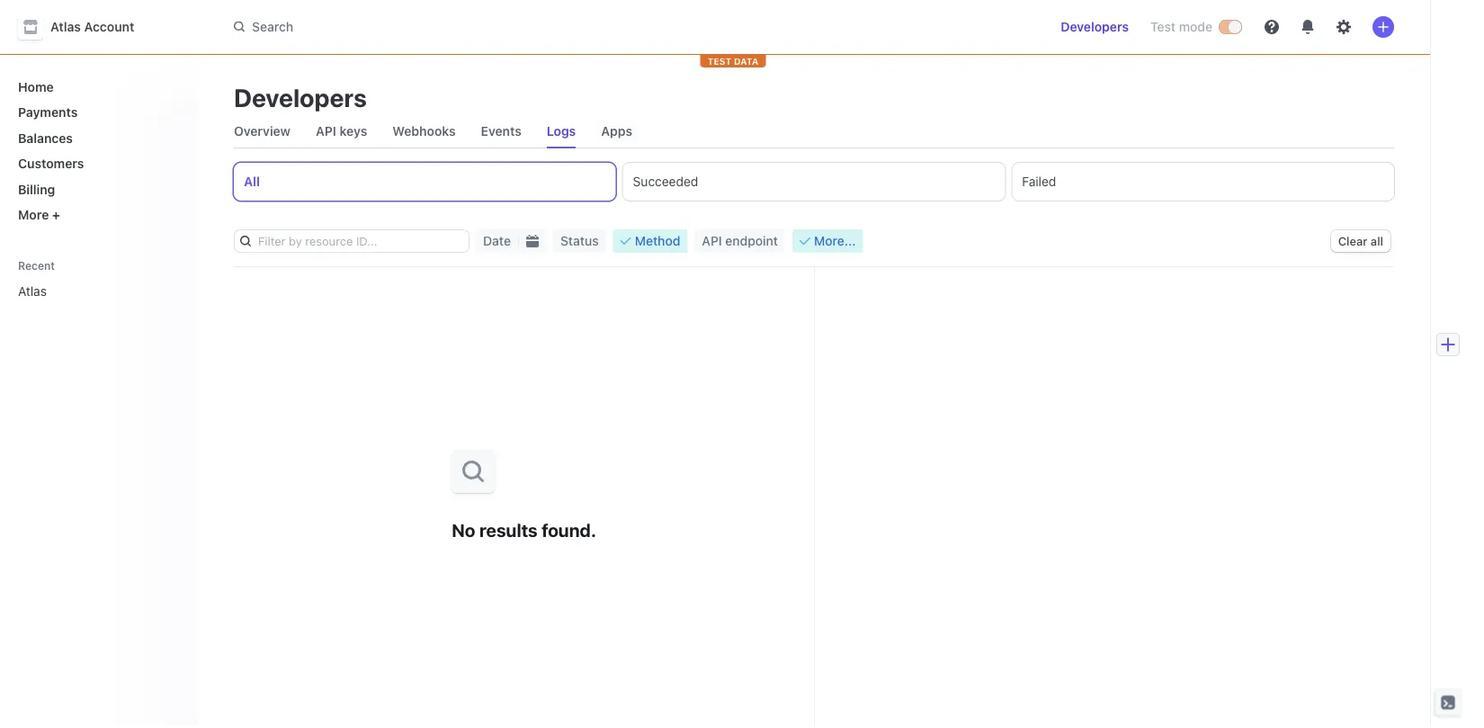 Task type: vqa. For each thing, say whether or not it's contained in the screenshot.
"to"
no



Task type: describe. For each thing, give the bounding box(es) containing it.
overview
[[234, 124, 291, 139]]

apps
[[601, 124, 633, 139]]

api for api keys
[[316, 124, 336, 139]]

atlas for atlas account
[[50, 19, 81, 34]]

Search search field
[[223, 11, 731, 43]]

found.
[[542, 519, 596, 540]]

more
[[18, 207, 49, 222]]

no results found.
[[452, 519, 596, 540]]

succeeded button
[[623, 163, 1005, 201]]

status tab list
[[234, 163, 1395, 201]]

overview link
[[227, 119, 298, 144]]

clear
[[1339, 234, 1368, 248]]

method button
[[613, 229, 688, 253]]

mode
[[1179, 19, 1213, 34]]

all button
[[234, 163, 616, 201]]

settings image
[[1337, 20, 1351, 34]]

+
[[52, 207, 60, 222]]

Search text field
[[223, 11, 731, 43]]

home
[[18, 79, 54, 94]]

webhooks
[[393, 124, 456, 139]]

search
[[252, 19, 293, 34]]

all
[[1371, 234, 1384, 248]]

endpoint
[[726, 233, 778, 248]]

billing link
[[11, 175, 184, 204]]

test data
[[708, 56, 759, 66]]

api keys link
[[309, 119, 375, 144]]

developers link
[[1054, 13, 1136, 41]]

test
[[708, 56, 732, 66]]

payments link
[[11, 98, 184, 127]]

method
[[635, 233, 681, 248]]

events link
[[474, 119, 529, 144]]

clear all button
[[1331, 230, 1391, 252]]

atlas for atlas
[[18, 284, 47, 299]]

customers
[[18, 156, 84, 171]]

more...
[[814, 233, 856, 248]]

apps link
[[594, 119, 640, 144]]

date
[[483, 233, 511, 248]]

home link
[[11, 72, 184, 101]]

help image
[[1265, 20, 1279, 34]]



Task type: locate. For each thing, give the bounding box(es) containing it.
1 vertical spatial developers
[[234, 82, 367, 112]]

atlas down recent
[[18, 284, 47, 299]]

atlas inside button
[[50, 19, 81, 34]]

test mode
[[1151, 19, 1213, 34]]

developers up overview
[[234, 82, 367, 112]]

date button
[[476, 229, 518, 253]]

1 vertical spatial api
[[702, 233, 722, 248]]

failed
[[1022, 174, 1056, 189]]

atlas account button
[[18, 14, 152, 40]]

recent
[[18, 259, 55, 272]]

0 horizontal spatial developers
[[234, 82, 367, 112]]

results
[[479, 519, 538, 540]]

developers left test
[[1061, 19, 1129, 34]]

logs link
[[540, 119, 583, 144]]

api for api endpoint
[[702, 233, 722, 248]]

account
[[84, 19, 134, 34]]

balances
[[18, 130, 73, 145]]

no
[[452, 519, 475, 540]]

api left keys
[[316, 124, 336, 139]]

customers link
[[11, 149, 184, 178]]

1 horizontal spatial api
[[702, 233, 722, 248]]

events
[[481, 124, 522, 139]]

api endpoint
[[702, 233, 778, 248]]

atlas link
[[11, 277, 158, 306]]

atlas left account
[[50, 19, 81, 34]]

more... button
[[793, 229, 863, 253]]

0 horizontal spatial atlas
[[18, 284, 47, 299]]

webhooks link
[[385, 119, 463, 144]]

Resource ID search field
[[251, 230, 469, 252]]

tab list containing overview
[[227, 115, 1395, 148]]

logs
[[547, 124, 576, 139]]

all
[[244, 174, 260, 189]]

keys
[[340, 124, 367, 139]]

status button
[[553, 229, 606, 253]]

0 horizontal spatial api
[[316, 124, 336, 139]]

recent navigation links element
[[0, 258, 198, 306]]

clear all
[[1339, 234, 1384, 248]]

api inside button
[[702, 233, 722, 248]]

billing
[[18, 182, 55, 197]]

developers
[[1061, 19, 1129, 34], [234, 82, 367, 112]]

tab list
[[227, 115, 1395, 148]]

status
[[560, 233, 599, 248]]

atlas inside recent navigation links element
[[18, 284, 47, 299]]

core navigation links element
[[11, 72, 184, 229]]

1 horizontal spatial developers
[[1061, 19, 1129, 34]]

balances link
[[11, 123, 184, 152]]

atlas
[[50, 19, 81, 34], [18, 284, 47, 299]]

data
[[734, 56, 759, 66]]

api endpoint button
[[695, 229, 786, 253]]

atlas account
[[50, 19, 134, 34]]

0 vertical spatial api
[[316, 124, 336, 139]]

api
[[316, 124, 336, 139], [702, 233, 722, 248]]

api left endpoint
[[702, 233, 722, 248]]

test
[[1151, 19, 1176, 34]]

api keys
[[316, 124, 367, 139]]

api inside "link"
[[316, 124, 336, 139]]

1 vertical spatial atlas
[[18, 284, 47, 299]]

1 horizontal spatial atlas
[[50, 19, 81, 34]]

developers inside the "developers" link
[[1061, 19, 1129, 34]]

0 vertical spatial atlas
[[50, 19, 81, 34]]

0 vertical spatial developers
[[1061, 19, 1129, 34]]

succeeded
[[633, 174, 698, 189]]

more +
[[18, 207, 60, 222]]

failed button
[[1012, 163, 1395, 201]]

payments
[[18, 105, 78, 120]]



